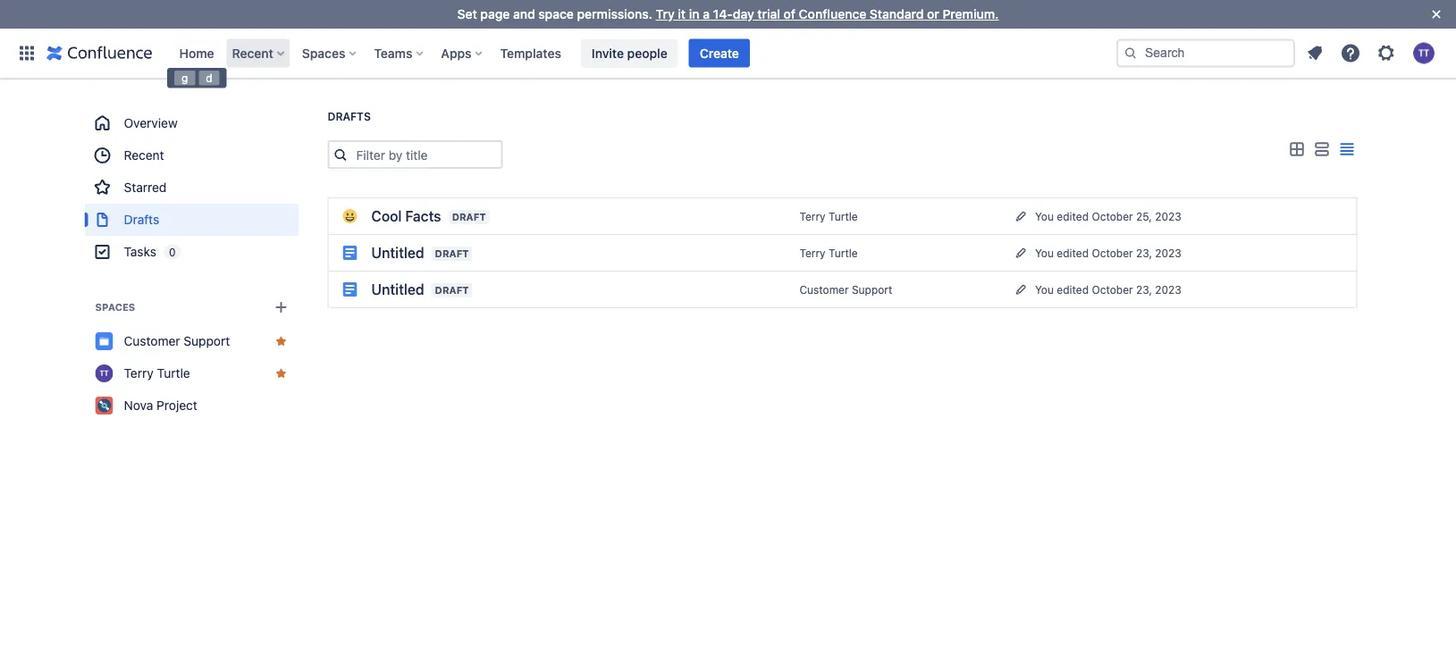 Task type: describe. For each thing, give the bounding box(es) containing it.
cool
[[371, 208, 402, 225]]

recent inside recent popup button
[[232, 46, 273, 60]]

teams button
[[369, 39, 430, 68]]

terry turtle link for untitled
[[800, 247, 858, 260]]

teams
[[374, 46, 413, 60]]

banner containing home
[[0, 28, 1456, 79]]

25,
[[1136, 210, 1152, 223]]

trial
[[758, 7, 780, 21]]

2023 for page icon
[[1155, 283, 1182, 296]]

2 vertical spatial terry turtle
[[124, 366, 190, 381]]

try
[[656, 7, 675, 21]]

spaces inside popup button
[[302, 46, 345, 60]]

1 horizontal spatial customer support
[[800, 284, 893, 296]]

overview
[[124, 116, 178, 131]]

14-
[[713, 7, 733, 21]]

you edited october 25, 2023
[[1035, 210, 1182, 223]]

in
[[689, 7, 700, 21]]

or
[[927, 7, 940, 21]]

0 horizontal spatial spaces
[[95, 302, 135, 313]]

create link
[[689, 39, 750, 68]]

global element
[[11, 28, 1113, 78]]

1 vertical spatial customer
[[124, 334, 180, 349]]

1 horizontal spatial drafts
[[328, 110, 371, 123]]

premium.
[[943, 7, 999, 21]]

recent button
[[227, 39, 291, 68]]

help icon image
[[1340, 42, 1362, 64]]

terry turtle link for cool facts
[[800, 210, 858, 223]]

you edited october 23, 2023 for customer support
[[1035, 283, 1182, 296]]

home link
[[174, 39, 220, 68]]

you edited october 23, 2023 for terry turtle
[[1035, 247, 1182, 259]]

terry turtle for untitled
[[800, 247, 858, 260]]

Filter by title field
[[351, 142, 501, 167]]

cool facts
[[371, 208, 441, 225]]

apps
[[441, 46, 472, 60]]

standard
[[870, 7, 924, 21]]

page
[[480, 7, 510, 21]]

day
[[733, 7, 754, 21]]

october for :grinning: icon
[[1092, 210, 1133, 223]]

notification icon image
[[1304, 42, 1326, 64]]

:grinning: image
[[343, 209, 357, 224]]

project
[[157, 398, 197, 413]]

appswitcher icon image
[[16, 42, 38, 64]]

october for page image
[[1092, 247, 1133, 259]]

edited for cool facts's terry turtle link
[[1057, 210, 1089, 223]]

space
[[538, 7, 574, 21]]

2023 for page image
[[1155, 247, 1182, 259]]

turtle for untitled
[[829, 247, 858, 260]]

draft for page image
[[435, 248, 469, 260]]

1 horizontal spatial customer
[[800, 284, 849, 296]]

page image
[[343, 246, 357, 260]]

0 horizontal spatial customer support link
[[84, 325, 299, 358]]

edited for rightmost the customer support link
[[1057, 283, 1089, 296]]

you for untitled's terry turtle link
[[1035, 247, 1054, 259]]

terry turtle for cool facts
[[800, 210, 858, 223]]

2 vertical spatial terry
[[124, 366, 154, 381]]

unstar this space image
[[274, 334, 288, 349]]

group containing overview
[[84, 107, 299, 268]]

create a space image
[[270, 297, 292, 318]]

nova
[[124, 398, 153, 413]]

0
[[169, 246, 176, 258]]



Task type: vqa. For each thing, say whether or not it's contained in the screenshot.
CUSTOMER SUPPORT to the bottom
yes



Task type: locate. For each thing, give the bounding box(es) containing it.
support
[[852, 284, 893, 296], [184, 334, 230, 349]]

compact list image
[[1336, 139, 1358, 160]]

23, for customer support
[[1136, 283, 1152, 296]]

0 vertical spatial terry
[[800, 210, 826, 223]]

2023
[[1155, 210, 1182, 223], [1155, 247, 1182, 259], [1155, 283, 1182, 296]]

0 horizontal spatial support
[[184, 334, 230, 349]]

2 vertical spatial edited
[[1057, 283, 1089, 296]]

your profile and preferences image
[[1414, 42, 1435, 64]]

1 vertical spatial untitled
[[371, 281, 424, 298]]

1 vertical spatial terry
[[800, 247, 826, 260]]

0 vertical spatial october
[[1092, 210, 1133, 223]]

you edited october 23, 2023
[[1035, 247, 1182, 259], [1035, 283, 1182, 296]]

0 vertical spatial support
[[852, 284, 893, 296]]

1 horizontal spatial support
[[852, 284, 893, 296]]

0 vertical spatial you edited october 23, 2023
[[1035, 247, 1182, 259]]

people
[[627, 46, 668, 60]]

drafts
[[328, 110, 371, 123], [124, 212, 159, 227]]

0 vertical spatial drafts
[[328, 110, 371, 123]]

invite people
[[592, 46, 668, 60]]

apps button
[[436, 39, 490, 68]]

2 you from the top
[[1035, 247, 1054, 259]]

home
[[179, 46, 214, 60]]

2023 for :grinning: icon
[[1155, 210, 1182, 223]]

1 vertical spatial spaces
[[95, 302, 135, 313]]

1 vertical spatial customer support link
[[84, 325, 299, 358]]

3 2023 from the top
[[1155, 283, 1182, 296]]

spaces down tasks
[[95, 302, 135, 313]]

spaces right recent popup button
[[302, 46, 345, 60]]

0 vertical spatial draft
[[452, 211, 486, 223]]

1 vertical spatial 23,
[[1136, 283, 1152, 296]]

0 vertical spatial terry turtle
[[800, 210, 858, 223]]

spaces button
[[297, 39, 363, 68]]

0 vertical spatial customer support link
[[800, 284, 893, 296]]

recent
[[232, 46, 273, 60], [124, 148, 164, 163]]

drafts up tasks
[[124, 212, 159, 227]]

untitled down the cool facts
[[371, 245, 424, 262]]

turtle for cool facts
[[829, 210, 858, 223]]

1 23, from the top
[[1136, 247, 1152, 259]]

customer support link
[[800, 284, 893, 296], [84, 325, 299, 358]]

confluence image
[[46, 42, 152, 64], [46, 42, 152, 64]]

2 you edited october 23, 2023 from the top
[[1035, 283, 1182, 296]]

1 vertical spatial draft
[[435, 248, 469, 260]]

1 horizontal spatial spaces
[[302, 46, 345, 60]]

2 vertical spatial draft
[[435, 285, 469, 296]]

Search field
[[1117, 39, 1296, 68]]

0 vertical spatial 2023
[[1155, 210, 1182, 223]]

close image
[[1426, 4, 1448, 25]]

confluence
[[799, 7, 867, 21]]

1 vertical spatial edited
[[1057, 247, 1089, 259]]

1 vertical spatial 2023
[[1155, 247, 1182, 259]]

starred
[[124, 180, 167, 195]]

0 vertical spatial spaces
[[302, 46, 345, 60]]

1 vertical spatial terry turtle
[[800, 247, 858, 260]]

page image
[[343, 283, 357, 297]]

nova project link
[[84, 390, 299, 422]]

1 horizontal spatial recent
[[232, 46, 273, 60]]

1 vertical spatial support
[[184, 334, 230, 349]]

draft for :grinning: icon
[[452, 211, 486, 223]]

edited
[[1057, 210, 1089, 223], [1057, 247, 1089, 259], [1057, 283, 1089, 296]]

unstar this space image
[[274, 367, 288, 381]]

try it in a 14-day trial of confluence standard or premium. link
[[656, 7, 999, 21]]

1 horizontal spatial customer support link
[[800, 284, 893, 296]]

23,
[[1136, 247, 1152, 259], [1136, 283, 1152, 296]]

terry turtle link
[[800, 210, 858, 223], [800, 247, 858, 260], [84, 358, 299, 390]]

untitled
[[371, 245, 424, 262], [371, 281, 424, 298]]

1 vertical spatial turtle
[[829, 247, 858, 260]]

0 vertical spatial customer
[[800, 284, 849, 296]]

0 horizontal spatial customer support
[[124, 334, 230, 349]]

october for page icon
[[1092, 283, 1133, 296]]

overview link
[[84, 107, 299, 139]]

drafts link
[[84, 204, 299, 236]]

of
[[784, 7, 796, 21]]

1 you edited october 23, 2023 from the top
[[1035, 247, 1182, 259]]

and
[[513, 7, 535, 21]]

invite people button
[[581, 39, 678, 68]]

terry for cool facts
[[800, 210, 826, 223]]

1 vertical spatial drafts
[[124, 212, 159, 227]]

2 vertical spatial october
[[1092, 283, 1133, 296]]

permissions.
[[577, 7, 653, 21]]

0 vertical spatial recent
[[232, 46, 273, 60]]

0 vertical spatial you
[[1035, 210, 1054, 223]]

0 horizontal spatial customer
[[124, 334, 180, 349]]

starred link
[[84, 172, 299, 204]]

terry turtle
[[800, 210, 858, 223], [800, 247, 858, 260], [124, 366, 190, 381]]

1 vertical spatial recent
[[124, 148, 164, 163]]

search image
[[1124, 46, 1138, 60]]

you
[[1035, 210, 1054, 223], [1035, 247, 1054, 259], [1035, 283, 1054, 296]]

it
[[678, 7, 686, 21]]

2 october from the top
[[1092, 247, 1133, 259]]

untitled right page icon
[[371, 281, 424, 298]]

recent up starred
[[124, 148, 164, 163]]

0 horizontal spatial drafts
[[124, 212, 159, 227]]

2 edited from the top
[[1057, 247, 1089, 259]]

group
[[84, 107, 299, 268]]

set page and space permissions. try it in a 14-day trial of confluence standard or premium.
[[457, 7, 999, 21]]

0 vertical spatial 23,
[[1136, 247, 1152, 259]]

you for cool facts's terry turtle link
[[1035, 210, 1054, 223]]

2 vertical spatial you
[[1035, 283, 1054, 296]]

0 horizontal spatial recent
[[124, 148, 164, 163]]

1 2023 from the top
[[1155, 210, 1182, 223]]

nova project
[[124, 398, 197, 413]]

2 2023 from the top
[[1155, 247, 1182, 259]]

templates
[[500, 46, 561, 60]]

0 vertical spatial customer support
[[800, 284, 893, 296]]

:grinning: image
[[343, 209, 357, 224]]

1 edited from the top
[[1057, 210, 1089, 223]]

1 vertical spatial october
[[1092, 247, 1133, 259]]

3 edited from the top
[[1057, 283, 1089, 296]]

list image
[[1311, 139, 1333, 160]]

2 23, from the top
[[1136, 283, 1152, 296]]

0 vertical spatial untitled
[[371, 245, 424, 262]]

spaces
[[302, 46, 345, 60], [95, 302, 135, 313]]

draft for page icon
[[435, 285, 469, 296]]

recent inside recent link
[[124, 148, 164, 163]]

0 vertical spatial terry turtle link
[[800, 210, 858, 223]]

2 vertical spatial 2023
[[1155, 283, 1182, 296]]

1 vertical spatial customer support
[[124, 334, 230, 349]]

october
[[1092, 210, 1133, 223], [1092, 247, 1133, 259], [1092, 283, 1133, 296]]

drafts inside group
[[124, 212, 159, 227]]

1 october from the top
[[1092, 210, 1133, 223]]

23, for terry turtle
[[1136, 247, 1152, 259]]

drafts down spaces popup button
[[328, 110, 371, 123]]

terry for untitled
[[800, 247, 826, 260]]

recent up g on the top left of page
[[232, 46, 273, 60]]

a
[[703, 7, 710, 21]]

templates link
[[495, 39, 567, 68]]

draft
[[452, 211, 486, 223], [435, 248, 469, 260], [435, 285, 469, 296]]

untitled for customer support
[[371, 281, 424, 298]]

terry
[[800, 210, 826, 223], [800, 247, 826, 260], [124, 366, 154, 381]]

cards image
[[1286, 139, 1308, 160]]

recent link
[[84, 139, 299, 172]]

1 vertical spatial you
[[1035, 247, 1054, 259]]

1 vertical spatial terry turtle link
[[800, 247, 858, 260]]

0 vertical spatial edited
[[1057, 210, 1089, 223]]

edited for untitled's terry turtle link
[[1057, 247, 1089, 259]]

settings icon image
[[1376, 42, 1397, 64]]

banner
[[0, 28, 1456, 79]]

r
[[263, 72, 267, 84]]

customer
[[800, 284, 849, 296], [124, 334, 180, 349]]

tasks
[[124, 245, 156, 259]]

2 vertical spatial turtle
[[157, 366, 190, 381]]

2 untitled from the top
[[371, 281, 424, 298]]

1 you from the top
[[1035, 210, 1054, 223]]

customer support
[[800, 284, 893, 296], [124, 334, 230, 349]]

0 vertical spatial turtle
[[829, 210, 858, 223]]

1 vertical spatial you edited october 23, 2023
[[1035, 283, 1182, 296]]

invite
[[592, 46, 624, 60]]

facts
[[405, 208, 441, 225]]

g
[[239, 72, 245, 84]]

turtle
[[829, 210, 858, 223], [829, 247, 858, 260], [157, 366, 190, 381]]

untitled for terry turtle
[[371, 245, 424, 262]]

1 untitled from the top
[[371, 245, 424, 262]]

create
[[700, 46, 739, 60]]

3 you from the top
[[1035, 283, 1054, 296]]

2 vertical spatial terry turtle link
[[84, 358, 299, 390]]

set
[[457, 7, 477, 21]]

3 october from the top
[[1092, 283, 1133, 296]]



